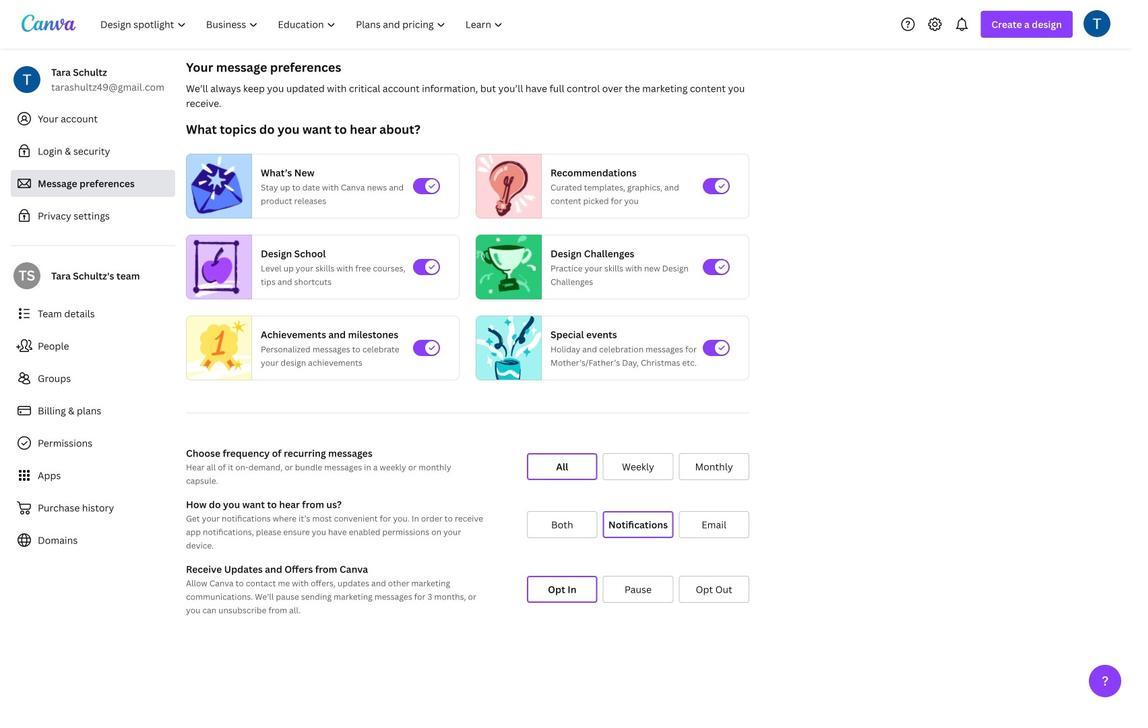 Task type: describe. For each thing, give the bounding box(es) containing it.
tara schultz image
[[1084, 10, 1111, 37]]



Task type: vqa. For each thing, say whether or not it's contained in the screenshot.
Dirk Hardpeck icon
no



Task type: locate. For each thing, give the bounding box(es) containing it.
topic image
[[187, 154, 246, 218], [477, 154, 536, 218], [187, 235, 246, 299], [477, 235, 536, 299], [187, 313, 252, 383], [477, 313, 542, 383]]

tara schultz's team element
[[13, 262, 40, 289]]

None button
[[527, 453, 598, 480], [603, 453, 674, 480], [679, 453, 750, 480], [527, 511, 598, 538], [603, 511, 674, 538], [679, 511, 750, 538], [527, 576, 598, 603], [603, 576, 674, 603], [679, 576, 750, 603], [527, 453, 598, 480], [603, 453, 674, 480], [679, 453, 750, 480], [527, 511, 598, 538], [603, 511, 674, 538], [679, 511, 750, 538], [527, 576, 598, 603], [603, 576, 674, 603], [679, 576, 750, 603]]

tara schultz's team image
[[13, 262, 40, 289]]

top level navigation element
[[92, 11, 515, 38]]



